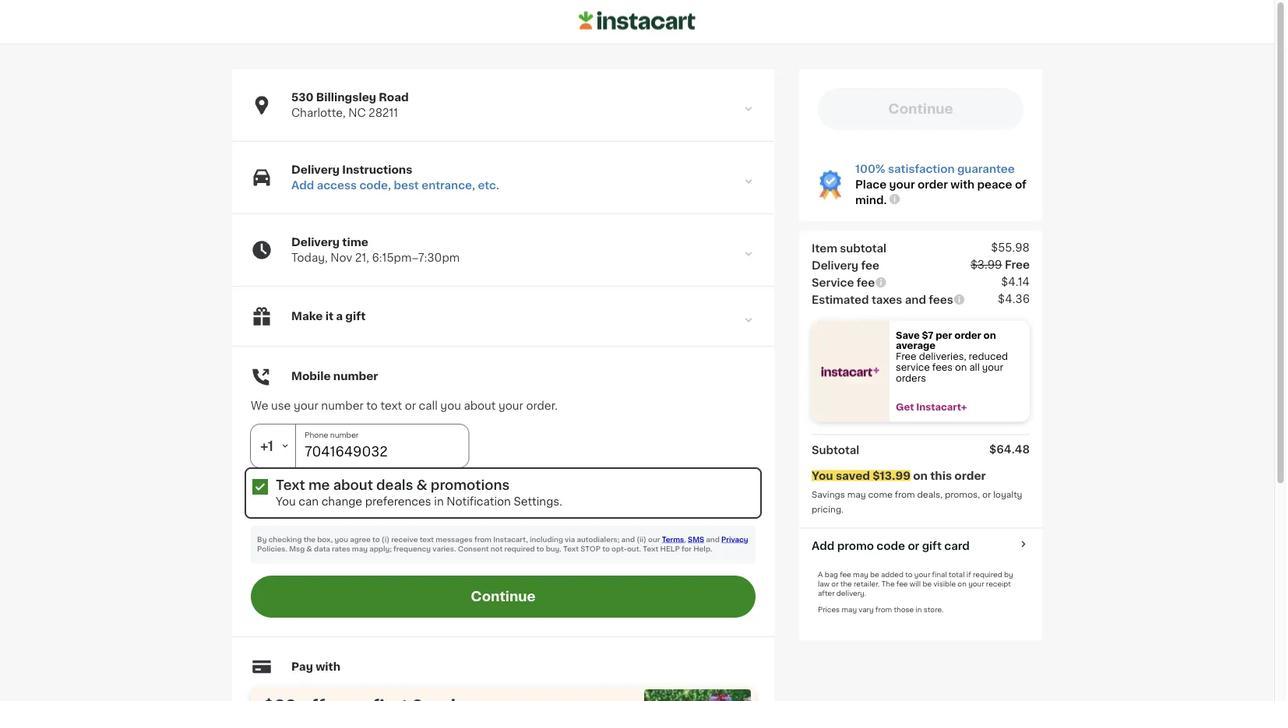 Task type: vqa. For each thing, say whether or not it's contained in the screenshot.
Make it a gift
yes



Task type: describe. For each thing, give the bounding box(es) containing it.
rates
[[332, 546, 350, 553]]

will
[[910, 581, 921, 588]]

6:15pm–7:30pm
[[372, 252, 460, 263]]

delivery instructions image
[[742, 175, 756, 189]]

$4.14
[[1002, 276, 1030, 287]]

delivery fee
[[812, 260, 880, 271]]

box,
[[317, 537, 333, 544]]

receipt
[[986, 581, 1011, 588]]

+1
[[260, 440, 274, 453]]

fee left will
[[897, 581, 908, 588]]

,
[[684, 537, 686, 544]]

settings.
[[514, 496, 562, 507]]

or inside a bag fee may be added to your final total if required by law or the retailer. the fee will be visible on your receipt after delivery.
[[832, 581, 839, 588]]

today,
[[291, 252, 328, 263]]

with inside place your order with peace of mind.
[[951, 179, 975, 190]]

delivery instructions add access code, best entrance, etc.
[[291, 164, 499, 191]]

add inside button
[[812, 540, 835, 551]]

21,
[[355, 252, 369, 263]]

28211
[[369, 108, 398, 118]]

add promo code or gift card button
[[812, 538, 970, 554]]

place your order with peace of mind.
[[856, 179, 1027, 206]]

you inside the by checking the box, you agree to (i) receive text messages from instacart, including via autodialers; and (ii) our terms , sms and privacy policies. msg & data rates may apply; frequency varies. consent not required to buy. text stop to opt-out. text help for help.
[[335, 537, 348, 544]]

receive
[[391, 537, 418, 544]]

1 horizontal spatial text
[[563, 546, 579, 553]]

service fee
[[812, 277, 875, 288]]

Phone number telephone field
[[295, 425, 469, 468]]

530
[[291, 92, 314, 103]]

on left this
[[913, 470, 928, 481]]

the
[[882, 581, 895, 588]]

help
[[660, 546, 680, 553]]

from for prices
[[876, 606, 892, 613]]

privacy link
[[722, 537, 749, 544]]

2 vertical spatial delivery
[[812, 260, 859, 271]]

required inside the by checking the box, you agree to (i) receive text messages from instacart, including via autodialers; and (ii) our terms , sms and privacy policies. msg & data rates may apply; frequency varies. consent not required to buy. text stop to opt-out. text help for help.
[[505, 546, 535, 553]]

bag
[[825, 571, 838, 578]]

buy.
[[546, 546, 562, 553]]

change
[[322, 496, 362, 507]]

(ii)
[[637, 537, 647, 544]]

access
[[317, 180, 357, 191]]

law
[[818, 581, 830, 588]]

a
[[336, 311, 343, 322]]

your inside save $7 per order on average free deliveries, reduced service fees on all your orders
[[983, 363, 1004, 372]]

on inside a bag fee may be added to your final total if required by law or the retailer. the fee will be visible on your receipt after delivery.
[[958, 581, 967, 588]]

get instacart+
[[896, 403, 967, 412]]

saved
[[836, 470, 870, 481]]

nc
[[348, 108, 366, 118]]

or inside button
[[908, 540, 920, 551]]

instacart+
[[917, 403, 967, 412]]

me
[[309, 479, 330, 492]]

messages
[[436, 537, 473, 544]]

the inside the by checking the box, you agree to (i) receive text messages from instacart, including via autodialers; and (ii) our terms , sms and privacy policies. msg & data rates may apply; frequency varies. consent not required to buy. text stop to opt-out. text help for help.
[[304, 537, 316, 544]]

1 horizontal spatial and
[[706, 537, 720, 544]]

to inside a bag fee may be added to your final total if required by law or the retailer. the fee will be visible on your receipt after delivery.
[[906, 571, 913, 578]]

a
[[818, 571, 823, 578]]

use
[[271, 401, 291, 411]]

not
[[491, 546, 503, 553]]

gift inside button
[[922, 540, 942, 551]]

save $7 per order on average free deliveries, reduced service fees on all your orders
[[896, 331, 1011, 383]]

for
[[682, 546, 692, 553]]

guarantee
[[958, 164, 1015, 175]]

after
[[818, 590, 835, 597]]

0 horizontal spatial gift
[[345, 311, 366, 322]]

you inside text me about deals & promotions you can change preferences in notification settings.
[[276, 496, 296, 507]]

time
[[342, 237, 368, 248]]

promos,
[[945, 491, 980, 499]]

about inside text me about deals & promotions you can change preferences in notification settings.
[[333, 479, 373, 492]]

by
[[257, 537, 267, 544]]

1 vertical spatial be
[[923, 581, 932, 588]]

more info about 100% satisfaction guarantee image
[[889, 193, 901, 205]]

the inside a bag fee may be added to your final total if required by law or the retailer. the fee will be visible on your receipt after delivery.
[[841, 581, 852, 588]]

data
[[314, 546, 330, 553]]

delivery for today,
[[291, 237, 340, 248]]

pricing.
[[812, 505, 844, 514]]

text inside the by checking the box, you agree to (i) receive text messages from instacart, including via autodialers; and (ii) our terms , sms and privacy policies. msg & data rates may apply; frequency varies. consent not required to buy. text stop to opt-out. text help for help.
[[420, 537, 434, 544]]

service
[[896, 363, 930, 372]]

1 horizontal spatial in
[[916, 606, 922, 613]]

prices
[[818, 606, 840, 613]]

consent
[[458, 546, 489, 553]]

loyalty
[[994, 491, 1023, 499]]

fee up estimated taxes and fees
[[857, 277, 875, 288]]

apply;
[[370, 546, 392, 553]]

if
[[967, 571, 972, 578]]

a bag fee may be added to your final total if required by law or the retailer. the fee will be visible on your receipt after delivery.
[[818, 571, 1014, 597]]

$4.36
[[998, 293, 1030, 304]]

$7
[[922, 331, 934, 340]]

deliveries,
[[919, 352, 967, 361]]

agree
[[350, 537, 371, 544]]

required inside a bag fee may be added to your final total if required by law or the retailer. the fee will be visible on your receipt after delivery.
[[973, 571, 1003, 578]]

may inside a bag fee may be added to your final total if required by law or the retailer. the fee will be visible on your receipt after delivery.
[[853, 571, 869, 578]]

$64.48
[[990, 444, 1030, 455]]

terms link
[[662, 537, 684, 544]]

pay
[[291, 662, 313, 673]]

sms
[[688, 537, 705, 544]]

service
[[812, 277, 854, 288]]

delivery.
[[837, 590, 867, 597]]

mobile
[[291, 371, 331, 382]]

item subtotal
[[812, 243, 887, 254]]

may inside the by checking the box, you agree to (i) receive text messages from instacart, including via autodialers; and (ii) our terms , sms and privacy policies. msg & data rates may apply; frequency varies. consent not required to buy. text stop to opt-out. text help for help.
[[352, 546, 368, 553]]

100%
[[856, 164, 886, 175]]

help.
[[694, 546, 713, 553]]

can
[[299, 496, 319, 507]]

instacart,
[[493, 537, 528, 544]]

mobile number
[[291, 371, 378, 382]]

terms
[[662, 537, 684, 544]]

this
[[931, 470, 952, 481]]

deals
[[376, 479, 413, 492]]

get
[[896, 403, 914, 412]]

or left call
[[405, 401, 416, 411]]

charlotte,
[[291, 108, 346, 118]]

your down if
[[969, 581, 985, 588]]



Task type: locate. For each thing, give the bounding box(es) containing it.
savings may come from deals, promos, or loyalty pricing.
[[812, 491, 1025, 514]]

2 horizontal spatial from
[[895, 491, 915, 499]]

$3.99
[[971, 259, 1003, 270]]

0 horizontal spatial required
[[505, 546, 535, 553]]

0 vertical spatial number
[[333, 371, 378, 382]]

0 horizontal spatial and
[[622, 537, 635, 544]]

0 horizontal spatial &
[[307, 546, 312, 553]]

nov
[[331, 252, 352, 263]]

you up rates
[[335, 537, 348, 544]]

& inside text me about deals & promotions you can change preferences in notification settings.
[[417, 479, 428, 492]]

visible
[[934, 581, 956, 588]]

the left box,
[[304, 537, 316, 544]]

your up will
[[915, 571, 931, 578]]

add inside delivery instructions add access code, best entrance, etc.
[[291, 180, 314, 191]]

varies.
[[433, 546, 456, 553]]

required down instacart,
[[505, 546, 535, 553]]

0 vertical spatial add
[[291, 180, 314, 191]]

1 vertical spatial add
[[812, 540, 835, 551]]

1 vertical spatial the
[[841, 581, 852, 588]]

text left call
[[381, 401, 402, 411]]

msg
[[289, 546, 305, 553]]

to down autodialers;
[[603, 546, 610, 553]]

about up change
[[333, 479, 373, 492]]

0 horizontal spatial about
[[333, 479, 373, 492]]

home image
[[579, 9, 696, 32]]

estimated
[[812, 294, 869, 305]]

text inside text me about deals & promotions you can change preferences in notification settings.
[[276, 479, 305, 492]]

0 vertical spatial with
[[951, 179, 975, 190]]

0 horizontal spatial in
[[434, 496, 444, 507]]

0 horizontal spatial from
[[475, 537, 492, 544]]

fees up per
[[929, 294, 954, 305]]

add
[[291, 180, 314, 191], [812, 540, 835, 551]]

0 horizontal spatial with
[[316, 662, 341, 673]]

2 horizontal spatial and
[[905, 294, 927, 305]]

make it a gift
[[291, 311, 366, 322]]

in down "promotions"
[[434, 496, 444, 507]]

added
[[881, 571, 904, 578]]

from right vary
[[876, 606, 892, 613]]

1 vertical spatial you
[[335, 537, 348, 544]]

delivery time image
[[742, 247, 756, 261]]

in inside text me about deals & promotions you can change preferences in notification settings.
[[434, 496, 444, 507]]

1 vertical spatial with
[[316, 662, 341, 673]]

orders
[[896, 374, 927, 383]]

0 vertical spatial text
[[381, 401, 402, 411]]

text
[[276, 479, 305, 492], [563, 546, 579, 553], [643, 546, 659, 553]]

text down our
[[643, 546, 659, 553]]

billingsley
[[316, 92, 376, 103]]

checking
[[269, 537, 302, 544]]

1 vertical spatial text
[[420, 537, 434, 544]]

1 vertical spatial number
[[321, 401, 364, 411]]

1 vertical spatial gift
[[922, 540, 942, 551]]

retailer.
[[854, 581, 880, 588]]

preferences
[[365, 496, 431, 507]]

1 horizontal spatial you
[[441, 401, 461, 411]]

we
[[251, 401, 268, 411]]

with right pay
[[316, 662, 341, 673]]

Select a country button
[[251, 425, 295, 468]]

your inside place your order with peace of mind.
[[890, 179, 915, 190]]

opt-
[[612, 546, 627, 553]]

delivery address image
[[742, 102, 756, 116]]

may down agree
[[352, 546, 368, 553]]

privacy
[[722, 537, 749, 544]]

you left can
[[276, 496, 296, 507]]

0 horizontal spatial free
[[896, 352, 917, 361]]

the
[[304, 537, 316, 544], [841, 581, 852, 588]]

may up the retailer.
[[853, 571, 869, 578]]

text up can
[[276, 479, 305, 492]]

order down 100% satisfaction guarantee
[[918, 179, 948, 190]]

2 horizontal spatial text
[[643, 546, 659, 553]]

delivery inside delivery time today, nov 21, 6:15pm–7:30pm
[[291, 237, 340, 248]]

free inside save $7 per order on average free deliveries, reduced service fees on all your orders
[[896, 352, 917, 361]]

may inside savings may come from deals, promos, or loyalty pricing.
[[848, 491, 866, 499]]

& right msg
[[307, 546, 312, 553]]

to up "phone number" phone field
[[366, 401, 378, 411]]

gift left card
[[922, 540, 942, 551]]

$13.99
[[873, 470, 911, 481]]

peace
[[978, 179, 1013, 190]]

your right use
[[294, 401, 319, 411]]

order right per
[[955, 331, 982, 340]]

number down mobile number
[[321, 401, 364, 411]]

add up a
[[812, 540, 835, 551]]

our
[[648, 537, 660, 544]]

required
[[505, 546, 535, 553], [973, 571, 1003, 578]]

1 vertical spatial about
[[333, 479, 373, 492]]

2 vertical spatial order
[[955, 470, 986, 481]]

order
[[918, 179, 948, 190], [955, 331, 982, 340], [955, 470, 986, 481]]

with down guarantee
[[951, 179, 975, 190]]

delivery up today,
[[291, 237, 340, 248]]

or
[[405, 401, 416, 411], [983, 491, 991, 499], [908, 540, 920, 551], [832, 581, 839, 588]]

save
[[896, 331, 920, 340]]

text up frequency
[[420, 537, 434, 544]]

in
[[434, 496, 444, 507], [916, 606, 922, 613]]

you right call
[[441, 401, 461, 411]]

or right code
[[908, 540, 920, 551]]

on down total
[[958, 581, 967, 588]]

card
[[945, 540, 970, 551]]

1 horizontal spatial required
[[973, 571, 1003, 578]]

frequency
[[394, 546, 431, 553]]

1 vertical spatial free
[[896, 352, 917, 361]]

0 vertical spatial required
[[505, 546, 535, 553]]

1 horizontal spatial the
[[841, 581, 852, 588]]

1 horizontal spatial about
[[464, 401, 496, 411]]

1 vertical spatial in
[[916, 606, 922, 613]]

and right the taxes
[[905, 294, 927, 305]]

1 vertical spatial from
[[475, 537, 492, 544]]

to left (i)
[[373, 537, 380, 544]]

the up 'delivery.'
[[841, 581, 852, 588]]

road
[[379, 92, 409, 103]]

1 horizontal spatial you
[[812, 470, 834, 481]]

of
[[1015, 179, 1027, 190]]

code,
[[360, 180, 391, 191]]

$3.99 free
[[971, 259, 1030, 270]]

0 vertical spatial &
[[417, 479, 428, 492]]

1 horizontal spatial text
[[420, 537, 434, 544]]

1 horizontal spatial from
[[876, 606, 892, 613]]

fees
[[929, 294, 954, 305], [933, 363, 953, 372]]

0 vertical spatial the
[[304, 537, 316, 544]]

number right the mobile
[[333, 371, 378, 382]]

delivery up "service"
[[812, 260, 859, 271]]

0 horizontal spatial you
[[276, 496, 296, 507]]

from inside savings may come from deals, promos, or loyalty pricing.
[[895, 491, 915, 499]]

0 vertical spatial from
[[895, 491, 915, 499]]

on
[[984, 331, 996, 340], [955, 363, 967, 372], [913, 470, 928, 481], [958, 581, 967, 588]]

fee
[[862, 260, 880, 271], [857, 277, 875, 288], [840, 571, 852, 578], [897, 581, 908, 588]]

and
[[905, 294, 927, 305], [622, 537, 635, 544], [706, 537, 720, 544]]

be up the retailer.
[[870, 571, 880, 578]]

be
[[870, 571, 880, 578], [923, 581, 932, 588]]

promo
[[837, 540, 874, 551]]

fees down deliveries,
[[933, 363, 953, 372]]

or left "loyalty"
[[983, 491, 991, 499]]

promotions
[[431, 479, 510, 492]]

per
[[936, 331, 953, 340]]

your left order.
[[499, 401, 524, 411]]

subtotal
[[812, 445, 860, 456]]

on up reduced
[[984, 331, 996, 340]]

0 horizontal spatial text
[[381, 401, 402, 411]]

your up 'more info about 100% satisfaction guarantee' image
[[890, 179, 915, 190]]

delivery up access
[[291, 164, 340, 175]]

from down you saved $13.99 on this order on the bottom right of page
[[895, 491, 915, 499]]

1 horizontal spatial add
[[812, 540, 835, 551]]

2 vertical spatial from
[[876, 606, 892, 613]]

fees inside save $7 per order on average free deliveries, reduced service fees on all your orders
[[933, 363, 953, 372]]

& right deals
[[417, 479, 428, 492]]

to down "including"
[[537, 546, 544, 553]]

your down reduced
[[983, 363, 1004, 372]]

in left store.
[[916, 606, 922, 613]]

about right call
[[464, 401, 496, 411]]

reduced
[[969, 352, 1008, 361]]

continue
[[471, 590, 536, 604]]

0 horizontal spatial the
[[304, 537, 316, 544]]

to up will
[[906, 571, 913, 578]]

add left access
[[291, 180, 314, 191]]

with
[[951, 179, 975, 190], [316, 662, 341, 673]]

0 horizontal spatial you
[[335, 537, 348, 544]]

1 vertical spatial delivery
[[291, 237, 340, 248]]

gift right a
[[345, 311, 366, 322]]

1 horizontal spatial &
[[417, 479, 428, 492]]

savings
[[812, 491, 845, 499]]

autodialers;
[[577, 537, 620, 544]]

you saved $13.99 on this order
[[812, 470, 986, 481]]

estimated taxes and fees
[[812, 294, 954, 305]]

mind.
[[856, 195, 887, 206]]

$55.98
[[991, 242, 1030, 253]]

on left "all"
[[955, 363, 967, 372]]

out.
[[627, 546, 641, 553]]

1 vertical spatial required
[[973, 571, 1003, 578]]

fee down subtotal
[[862, 260, 880, 271]]

0 vertical spatial be
[[870, 571, 880, 578]]

and up out.
[[622, 537, 635, 544]]

or down bag
[[832, 581, 839, 588]]

order inside place your order with peace of mind.
[[918, 179, 948, 190]]

0 vertical spatial in
[[434, 496, 444, 507]]

including
[[530, 537, 563, 544]]

required up receipt
[[973, 571, 1003, 578]]

from inside the by checking the box, you agree to (i) receive text messages from instacart, including via autodialers; and (ii) our terms , sms and privacy policies. msg & data rates may apply; frequency varies. consent not required to buy. text stop to opt-out. text help for help.
[[475, 537, 492, 544]]

fee right bag
[[840, 571, 852, 578]]

0 vertical spatial about
[[464, 401, 496, 411]]

come
[[868, 491, 893, 499]]

& inside the by checking the box, you agree to (i) receive text messages from instacart, including via autodialers; and (ii) our terms , sms and privacy policies. msg & data rates may apply; frequency varies. consent not required to buy. text stop to opt-out. text help for help.
[[307, 546, 312, 553]]

delivery inside delivery instructions add access code, best entrance, etc.
[[291, 164, 340, 175]]

delivery time today, nov 21, 6:15pm–7:30pm
[[291, 237, 460, 263]]

0 horizontal spatial text
[[276, 479, 305, 492]]

0 vertical spatial gift
[[345, 311, 366, 322]]

add promo code or gift card
[[812, 540, 970, 551]]

1 vertical spatial you
[[276, 496, 296, 507]]

call
[[419, 401, 438, 411]]

you up savings
[[812, 470, 834, 481]]

100% satisfaction guarantee
[[856, 164, 1015, 175]]

1 horizontal spatial be
[[923, 581, 932, 588]]

number
[[333, 371, 378, 382], [321, 401, 364, 411]]

free up $4.14
[[1005, 259, 1030, 270]]

free
[[1005, 259, 1030, 270], [896, 352, 917, 361]]

prices may vary from those in store.
[[818, 606, 944, 613]]

&
[[417, 479, 428, 492], [307, 546, 312, 553]]

0 vertical spatial free
[[1005, 259, 1030, 270]]

from up consent
[[475, 537, 492, 544]]

policies.
[[257, 546, 288, 553]]

instructions
[[342, 164, 413, 175]]

order up promos,
[[955, 470, 986, 481]]

from for savings
[[895, 491, 915, 499]]

etc.
[[478, 180, 499, 191]]

0 horizontal spatial be
[[870, 571, 880, 578]]

may down saved
[[848, 491, 866, 499]]

be right will
[[923, 581, 932, 588]]

0 horizontal spatial add
[[291, 180, 314, 191]]

1 horizontal spatial free
[[1005, 259, 1030, 270]]

free up the service
[[896, 352, 917, 361]]

by checking the box, you agree to (i) receive text messages from instacart, including via autodialers; and (ii) our terms , sms and privacy policies. msg & data rates may apply; frequency varies. consent not required to buy. text stop to opt-out. text help for help.
[[257, 537, 749, 553]]

1 vertical spatial order
[[955, 331, 982, 340]]

vary
[[859, 606, 874, 613]]

order.
[[526, 401, 558, 411]]

satisfaction
[[888, 164, 955, 175]]

delivery for add
[[291, 164, 340, 175]]

sms link
[[688, 537, 705, 544]]

0 vertical spatial you
[[812, 470, 834, 481]]

(i)
[[382, 537, 390, 544]]

1 vertical spatial &
[[307, 546, 312, 553]]

may
[[848, 491, 866, 499], [352, 546, 368, 553], [853, 571, 869, 578], [842, 606, 857, 613]]

0 vertical spatial you
[[441, 401, 461, 411]]

order inside save $7 per order on average free deliveries, reduced service fees on all your orders
[[955, 331, 982, 340]]

and up help.
[[706, 537, 720, 544]]

530 billingsley road charlotte, nc 28211
[[291, 92, 409, 118]]

1 vertical spatial fees
[[933, 363, 953, 372]]

text down "via"
[[563, 546, 579, 553]]

0 vertical spatial order
[[918, 179, 948, 190]]

0 vertical spatial delivery
[[291, 164, 340, 175]]

1 horizontal spatial with
[[951, 179, 975, 190]]

1 horizontal spatial gift
[[922, 540, 942, 551]]

or inside savings may come from deals, promos, or loyalty pricing.
[[983, 491, 991, 499]]

0 vertical spatial fees
[[929, 294, 954, 305]]

delivery
[[291, 164, 340, 175], [291, 237, 340, 248], [812, 260, 859, 271]]

may down 'delivery.'
[[842, 606, 857, 613]]

make it a gift image
[[742, 313, 756, 327]]



